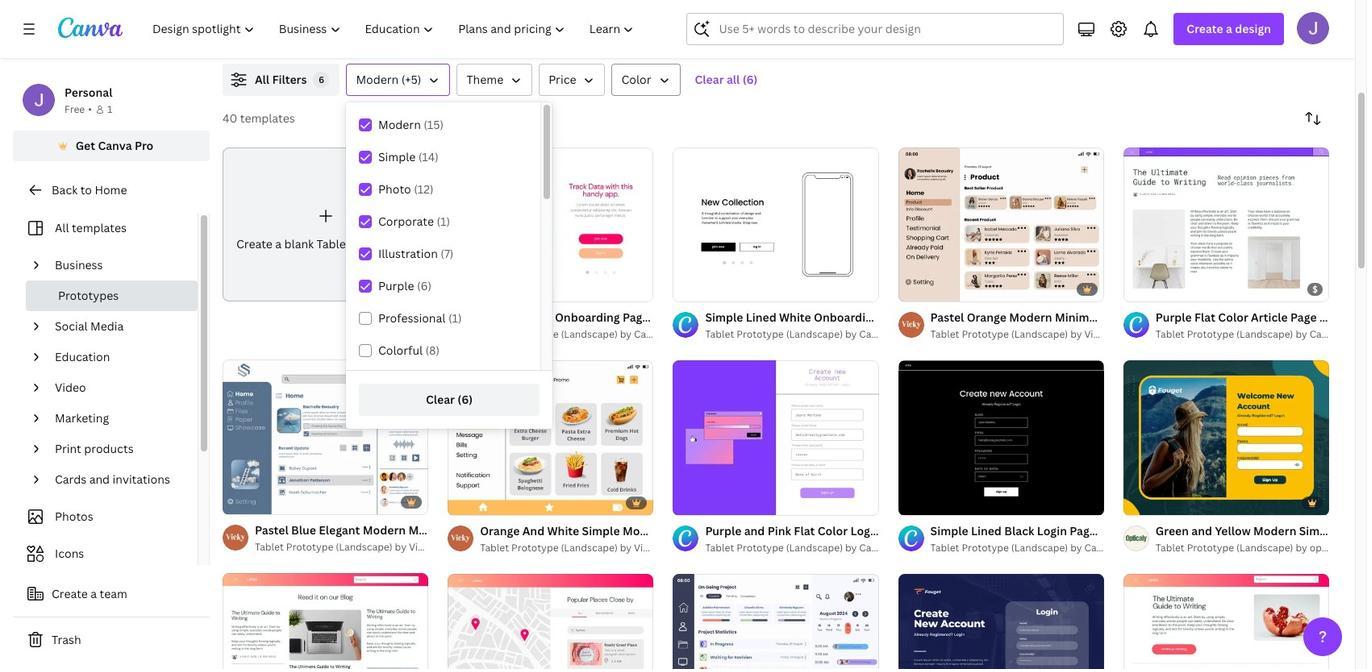 Task type: locate. For each thing, give the bounding box(es) containing it.
canva inside purple flat color article page simple ta tablet prototype (landscape) by canva creati
[[1310, 328, 1339, 342]]

simple
[[378, 149, 416, 165], [652, 310, 689, 325], [1320, 310, 1357, 325], [931, 523, 968, 539]]

blank
[[284, 236, 314, 251]]

tablet prototype (landscape) by vicky design link
[[931, 327, 1143, 343], [255, 539, 468, 556], [480, 540, 693, 556]]

0 vertical spatial pastel
[[931, 310, 964, 325]]

tablet prototype (landscape) by canva creative studio
[[705, 328, 963, 342], [705, 541, 963, 555]]

tablet inside purple flat color article page simple ta tablet prototype (landscape) by canva creati
[[1156, 328, 1185, 342]]

by inside 'pastel blue elegant modern music tablet prototype tablet prototype (landscape) by vicky design'
[[395, 540, 407, 554]]

1 horizontal spatial 6
[[702, 496, 708, 508]]

1 for 1 of 3
[[1135, 496, 1139, 508]]

simple lined black login page wireframe tablet ui prototype image
[[898, 361, 1104, 515]]

to
[[80, 182, 92, 198]]

(1)
[[437, 214, 450, 229], [448, 311, 462, 326]]

0 vertical spatial color
[[622, 72, 651, 87]]

1 horizontal spatial page
[[1070, 523, 1096, 539]]

pastel inside 'pastel blue elegant modern music tablet prototype tablet prototype (landscape) by vicky design'
[[255, 523, 289, 538]]

0 horizontal spatial vicky
[[409, 540, 434, 554]]

get canva pro button
[[13, 131, 210, 161]]

(6) for clear (6)
[[458, 392, 473, 407]]

vicky inside pastel orange modern minimalist product tablet prototype tablet prototype (landscape) by vicky design
[[1085, 328, 1109, 342]]

purple for purple (6)
[[378, 278, 414, 294]]

1 vertical spatial all
[[55, 220, 69, 236]]

clear (6)
[[426, 392, 473, 407]]

canva inside button
[[98, 138, 132, 153]]

design down 1 of 6
[[661, 541, 693, 555]]

0 horizontal spatial all
[[55, 220, 69, 236]]

0 horizontal spatial create
[[52, 586, 88, 602]]

clear down the (8)
[[426, 392, 455, 407]]

flat
[[1195, 310, 1216, 325]]

1 horizontal spatial of
[[1142, 496, 1151, 508]]

2 horizontal spatial create
[[1187, 21, 1223, 36]]

1 of from the left
[[691, 496, 700, 508]]

page inside purple flat color article page simple ta tablet prototype (landscape) by canva creati
[[1291, 310, 1317, 325]]

all down back
[[55, 220, 69, 236]]

1 vertical spatial purple
[[1156, 310, 1192, 325]]

0 horizontal spatial pastel
[[255, 523, 289, 538]]

social media
[[55, 319, 124, 334]]

2 of from the left
[[1142, 496, 1151, 508]]

simple lined black login page wireframe tablet ui prototype link
[[931, 523, 1266, 540]]

page down "$" on the top of page
[[1291, 310, 1317, 325]]

2 horizontal spatial (6)
[[743, 72, 758, 87]]

1 vertical spatial ui
[[1196, 523, 1208, 539]]

create left blank
[[236, 236, 273, 251]]

red gradient onboarding page simple tablet ui prototype tablet prototype (landscape) by canva creative studio
[[480, 310, 799, 342]]

a left the design
[[1226, 21, 1233, 36]]

1 vertical spatial a
[[275, 236, 282, 251]]

all for all filters
[[255, 72, 269, 87]]

2 horizontal spatial page
[[1291, 310, 1317, 325]]

1 horizontal spatial all
[[255, 72, 269, 87]]

all
[[255, 72, 269, 87], [55, 220, 69, 236]]

a for design
[[1226, 21, 1233, 36]]

2 horizontal spatial design
[[1112, 328, 1143, 342]]

1 horizontal spatial pastel
[[931, 310, 964, 325]]

by inside simple lined black login page wireframe tablet ui prototype tablet prototype (landscape) by canva creative studio
[[1071, 541, 1082, 555]]

vicky for modern
[[409, 540, 434, 554]]

Search search field
[[719, 14, 1054, 44]]

pastel orange modern minimalist product tablet prototype image
[[898, 148, 1104, 302]]

photo
[[378, 181, 411, 197]]

modern right orange
[[1009, 310, 1052, 325]]

1 of 3 link
[[1124, 361, 1329, 515]]

(1) for professional (1)
[[448, 311, 462, 326]]

0 horizontal spatial page
[[623, 310, 649, 325]]

canva inside red gradient onboarding page simple tablet ui prototype tablet prototype (landscape) by canva creative studio
[[634, 328, 663, 342]]

prototype
[[353, 236, 408, 251], [744, 310, 799, 325], [1199, 310, 1255, 325], [511, 328, 559, 342], [737, 328, 784, 342], [962, 328, 1009, 342], [1187, 328, 1234, 342], [481, 523, 536, 538], [1210, 523, 1266, 539], [286, 540, 333, 554], [511, 541, 559, 555], [737, 541, 784, 555], [962, 541, 1009, 555], [1187, 541, 1234, 555]]

social
[[55, 319, 88, 334]]

of inside 1 of 3 link
[[1142, 496, 1151, 508]]

pastel inside pastel orange modern minimalist product tablet prototype tablet prototype (landscape) by vicky design
[[931, 310, 964, 325]]

design
[[1112, 328, 1143, 342], [436, 540, 468, 554], [661, 541, 693, 555]]

create down the icons
[[52, 586, 88, 602]]

back to home
[[52, 182, 127, 198]]

1 vertical spatial clear
[[426, 392, 455, 407]]

red gradient map page simple tablet ui prototype image
[[448, 574, 654, 670]]

photo (12)
[[378, 181, 434, 197]]

modern left (+5)
[[356, 72, 399, 87]]

create a design
[[1187, 21, 1271, 36]]

(6) inside button
[[743, 72, 758, 87]]

0 horizontal spatial a
[[91, 586, 97, 602]]

2 horizontal spatial a
[[1226, 21, 1233, 36]]

templates down the back to home
[[72, 220, 127, 236]]

red gradient onboarding page simple tablet ui prototype link
[[480, 309, 799, 327]]

pastel blue elegant modern music tablet prototype image
[[223, 360, 428, 514]]

color inside button
[[622, 72, 651, 87]]

0 horizontal spatial purple
[[378, 278, 414, 294]]

pastel blue elegant modern music tablet prototype link
[[255, 522, 536, 539]]

blue modern transport login page wireframe tablet ui prototype image
[[898, 574, 1104, 670]]

trash
[[52, 632, 81, 648]]

print products link
[[48, 434, 188, 465]]

(7)
[[441, 246, 454, 261]]

0 vertical spatial a
[[1226, 21, 1233, 36]]

tablet prototype templates image
[[985, 0, 1329, 44]]

0 horizontal spatial ui
[[729, 310, 741, 325]]

a for team
[[91, 586, 97, 602]]

top level navigation element
[[142, 13, 648, 45]]

simple inside simple lined black login page wireframe tablet ui prototype tablet prototype (landscape) by canva creative studio
[[931, 523, 968, 539]]

1 vertical spatial color
[[1218, 310, 1249, 325]]

1
[[107, 102, 112, 116], [684, 496, 689, 508], [1135, 496, 1139, 508]]

templates right 40
[[240, 111, 295, 126]]

a left blank
[[275, 236, 282, 251]]

print
[[55, 441, 81, 457]]

1 vertical spatial tablet prototype (landscape) by canva creative studio
[[705, 541, 963, 555]]

all left filters at the top of page
[[255, 72, 269, 87]]

a inside button
[[91, 586, 97, 602]]

create a design button
[[1174, 13, 1284, 45]]

1 horizontal spatial clear
[[695, 72, 724, 87]]

color inside purple flat color article page simple ta tablet prototype (landscape) by canva creati
[[1218, 310, 1249, 325]]

tablet prototype (landscape) by canva creative studio link
[[480, 327, 738, 343], [705, 327, 963, 343], [705, 540, 963, 556], [931, 540, 1188, 556]]

all
[[727, 72, 740, 87]]

a inside 'dropdown button'
[[1226, 21, 1233, 36]]

0 vertical spatial purple
[[378, 278, 414, 294]]

create left the design
[[1187, 21, 1223, 36]]

all templates
[[55, 220, 127, 236]]

modern left music
[[363, 523, 406, 538]]

1 horizontal spatial ui
[[1196, 523, 1208, 539]]

1 vertical spatial pastel
[[255, 523, 289, 538]]

product
[[1115, 310, 1160, 325]]

1 tablet prototype (landscape) by canva creative studio from the top
[[705, 328, 963, 342]]

0 horizontal spatial 1
[[107, 102, 112, 116]]

simple lined black login page wireframe tablet ui prototype tablet prototype (landscape) by canva creative studio
[[931, 523, 1266, 555]]

0 vertical spatial 6
[[319, 73, 324, 86]]

music
[[409, 523, 441, 538]]

pastel left orange
[[931, 310, 964, 325]]

0 horizontal spatial clear
[[426, 392, 455, 407]]

0 horizontal spatial color
[[622, 72, 651, 87]]

1 horizontal spatial a
[[275, 236, 282, 251]]

1 vertical spatial (1)
[[448, 311, 462, 326]]

creative
[[665, 328, 705, 342], [891, 328, 930, 342], [891, 541, 930, 555], [1116, 541, 1155, 555]]

black
[[1004, 523, 1034, 539]]

page
[[623, 310, 649, 325], [1291, 310, 1317, 325], [1070, 523, 1096, 539]]

0 vertical spatial (1)
[[437, 214, 450, 229]]

page inside simple lined black login page wireframe tablet ui prototype tablet prototype (landscape) by canva creative studio
[[1070, 523, 1096, 539]]

(landscape)
[[411, 236, 477, 251], [561, 328, 618, 342], [786, 328, 843, 342], [1011, 328, 1068, 342], [1237, 328, 1293, 342], [336, 540, 393, 554], [561, 541, 618, 555], [786, 541, 843, 555], [1011, 541, 1068, 555], [1237, 541, 1293, 555]]

modern up simple (14)
[[378, 117, 421, 132]]

by inside red gradient onboarding page simple tablet ui prototype tablet prototype (landscape) by canva creative studio
[[620, 328, 632, 342]]

2 vertical spatial create
[[52, 586, 88, 602]]

page right onboarding
[[623, 310, 649, 325]]

ta
[[1360, 310, 1367, 325]]

1 vertical spatial create
[[236, 236, 273, 251]]

create
[[1187, 21, 1223, 36], [236, 236, 273, 251], [52, 586, 88, 602]]

(6) inside button
[[458, 392, 473, 407]]

vicky inside 'pastel blue elegant modern music tablet prototype tablet prototype (landscape) by vicky design'
[[409, 540, 434, 554]]

page for simple lined black login page wireframe tablet ui prototype
[[1070, 523, 1096, 539]]

design inside pastel orange modern minimalist product tablet prototype tablet prototype (landscape) by vicky design
[[1112, 328, 1143, 342]]

pastel left blue
[[255, 523, 289, 538]]

(14)
[[418, 149, 439, 165]]

vicky for minimalist
[[1085, 328, 1109, 342]]

2 horizontal spatial 1
[[1135, 496, 1139, 508]]

design down music
[[436, 540, 468, 554]]

purple down illustration
[[378, 278, 414, 294]]

None search field
[[687, 13, 1064, 45]]

2 vertical spatial (6)
[[458, 392, 473, 407]]

0 horizontal spatial of
[[691, 496, 700, 508]]

0 horizontal spatial templates
[[72, 220, 127, 236]]

login
[[1037, 523, 1067, 539]]

page right login
[[1070, 523, 1096, 539]]

0 vertical spatial all
[[255, 72, 269, 87]]

(1) left the 'red'
[[448, 311, 462, 326]]

1 horizontal spatial create
[[236, 236, 273, 251]]

theme
[[467, 72, 504, 87]]

templates for 40 templates
[[240, 111, 295, 126]]

by inside tablet prototype (landscape) by opticaly link
[[1296, 541, 1307, 555]]

of
[[691, 496, 700, 508], [1142, 496, 1151, 508]]

business
[[55, 257, 103, 273]]

of inside 1 of 6 link
[[691, 496, 700, 508]]

create inside create a team button
[[52, 586, 88, 602]]

•
[[88, 102, 92, 116]]

creative inside simple lined black login page wireframe tablet ui prototype tablet prototype (landscape) by canva creative studio
[[1116, 541, 1155, 555]]

Sort by button
[[1297, 102, 1329, 135]]

(15)
[[424, 117, 444, 132]]

creative inside the tablet prototype (landscape) by canva creative studio link
[[891, 541, 930, 555]]

page inside red gradient onboarding page simple tablet ui prototype tablet prototype (landscape) by canva creative studio
[[623, 310, 649, 325]]

tablet prototype (landscape) by canva creative studio link for the simple lined black login page wireframe tablet ui prototype image
[[931, 540, 1188, 556]]

create inside create a design 'dropdown button'
[[1187, 21, 1223, 36]]

vicky
[[1085, 328, 1109, 342], [409, 540, 434, 554], [634, 541, 659, 555]]

1 horizontal spatial templates
[[240, 111, 295, 126]]

purple left flat
[[1156, 310, 1192, 325]]

1 horizontal spatial color
[[1218, 310, 1249, 325]]

0 horizontal spatial (6)
[[417, 278, 432, 294]]

2 horizontal spatial vicky
[[1085, 328, 1109, 342]]

2 vertical spatial a
[[91, 586, 97, 602]]

2 horizontal spatial tablet prototype (landscape) by vicky design link
[[931, 327, 1143, 343]]

clear inside button
[[426, 392, 455, 407]]

1 horizontal spatial (6)
[[458, 392, 473, 407]]

6 filter options selected element
[[313, 72, 329, 88]]

create for create a design
[[1187, 21, 1223, 36]]

professional (1)
[[378, 311, 462, 326]]

green and yellow modern simple travel login page wireframe tablet prototype image
[[1124, 361, 1329, 515]]

onboarding
[[555, 310, 620, 325]]

0 horizontal spatial tablet prototype (landscape) by vicky design link
[[255, 539, 468, 556]]

design inside 'pastel blue elegant modern music tablet prototype tablet prototype (landscape) by vicky design'
[[436, 540, 468, 554]]

(landscape) inside purple flat color article page simple ta tablet prototype (landscape) by canva creati
[[1237, 328, 1293, 342]]

1 vertical spatial templates
[[72, 220, 127, 236]]

purple
[[378, 278, 414, 294], [1156, 310, 1192, 325]]

design for music
[[436, 540, 468, 554]]

modern inside button
[[356, 72, 399, 87]]

1 horizontal spatial purple
[[1156, 310, 1192, 325]]

clear for clear all (6)
[[695, 72, 724, 87]]

templates
[[240, 111, 295, 126], [72, 220, 127, 236]]

purple inside purple flat color article page simple ta tablet prototype (landscape) by canva creati
[[1156, 310, 1192, 325]]

0 vertical spatial tablet prototype (landscape) by canva creative studio
[[705, 328, 963, 342]]

simple inside purple flat color article page simple ta tablet prototype (landscape) by canva creati
[[1320, 310, 1357, 325]]

color right price button
[[622, 72, 651, 87]]

get
[[76, 138, 95, 153]]

create a team button
[[13, 578, 210, 611]]

(8)
[[426, 343, 440, 358]]

clear for clear (6)
[[426, 392, 455, 407]]

studio
[[707, 328, 738, 342], [932, 328, 963, 342], [932, 541, 963, 555], [1157, 541, 1188, 555]]

tablet prototype (landscape) by vicky design
[[480, 541, 693, 555]]

(1) up the (7)
[[437, 214, 450, 229]]

0 vertical spatial create
[[1187, 21, 1223, 36]]

1 of 6
[[684, 496, 708, 508]]

of for tablet prototype (landscape) by canva creative studio
[[691, 496, 700, 508]]

0 vertical spatial (6)
[[743, 72, 758, 87]]

(1) for corporate (1)
[[437, 214, 450, 229]]

free •
[[65, 102, 92, 116]]

by inside pastel orange modern minimalist product tablet prototype tablet prototype (landscape) by vicky design
[[1071, 328, 1082, 342]]

0 horizontal spatial design
[[436, 540, 468, 554]]

clear left the all
[[695, 72, 724, 87]]

purple and pink flat color login page simple tablet ui prototype image
[[673, 361, 879, 515]]

0 vertical spatial clear
[[695, 72, 724, 87]]

1 horizontal spatial 1
[[684, 496, 689, 508]]

0 vertical spatial templates
[[240, 111, 295, 126]]

modern
[[356, 72, 399, 87], [378, 117, 421, 132], [1009, 310, 1052, 325], [363, 523, 406, 538]]

design down product
[[1112, 328, 1143, 342]]

page for purple flat color article page simple ta
[[1291, 310, 1317, 325]]

by
[[620, 328, 632, 342], [845, 328, 857, 342], [1071, 328, 1082, 342], [1296, 328, 1307, 342], [395, 540, 407, 554], [620, 541, 632, 555], [845, 541, 857, 555], [1071, 541, 1082, 555], [1296, 541, 1307, 555]]

0 vertical spatial ui
[[729, 310, 741, 325]]

a left team
[[91, 586, 97, 602]]

clear inside button
[[695, 72, 724, 87]]

3
[[1153, 496, 1158, 508]]

color right flat
[[1218, 310, 1249, 325]]

1 vertical spatial (6)
[[417, 278, 432, 294]]



Task type: vqa. For each thing, say whether or not it's contained in the screenshot.


Task type: describe. For each thing, give the bounding box(es) containing it.
corporate
[[378, 214, 434, 229]]

simple inside red gradient onboarding page simple tablet ui prototype tablet prototype (landscape) by canva creative studio
[[652, 310, 689, 325]]

products
[[84, 441, 134, 457]]

all filters
[[255, 72, 307, 87]]

cards and invitations link
[[48, 465, 188, 495]]

minimalist
[[1055, 310, 1113, 325]]

canva inside simple lined black login page wireframe tablet ui prototype tablet prototype (landscape) by canva creative studio
[[1085, 541, 1113, 555]]

video link
[[48, 373, 188, 403]]

studio inside simple lined black login page wireframe tablet ui prototype tablet prototype (landscape) by canva creative studio
[[1157, 541, 1188, 555]]

purple flat color article page simple tablet ui prototype image
[[1124, 148, 1329, 302]]

orange and white simple modern food delivery tablet prototype image
[[448, 361, 654, 515]]

and
[[89, 472, 110, 487]]

tablet prototype (landscape) by canva creati link
[[1156, 327, 1367, 343]]

education link
[[48, 342, 188, 373]]

modern (+5)
[[356, 72, 421, 87]]

modern inside 'pastel blue elegant modern music tablet prototype tablet prototype (landscape) by vicky design'
[[363, 523, 406, 538]]

design
[[1235, 21, 1271, 36]]

of for tablet prototype (landscape) by opticaly
[[1142, 496, 1151, 508]]

a for blank
[[275, 236, 282, 251]]

1 horizontal spatial vicky
[[634, 541, 659, 555]]

filters
[[272, 72, 307, 87]]

back
[[52, 182, 78, 198]]

team
[[100, 586, 127, 602]]

print products
[[55, 441, 134, 457]]

all templates link
[[23, 213, 188, 244]]

red gradient landing page simple tablet ui prototype image
[[1124, 574, 1329, 670]]

price button
[[539, 64, 605, 96]]

1 horizontal spatial tablet prototype (landscape) by vicky design link
[[480, 540, 693, 556]]

prototype inside purple flat color article page simple ta tablet prototype (landscape) by canva creati
[[1187, 328, 1234, 342]]

social media link
[[48, 311, 188, 342]]

templates for all templates
[[72, 220, 127, 236]]

2 tablet prototype (landscape) by canva creative studio from the top
[[705, 541, 963, 555]]

photos link
[[23, 502, 188, 532]]

purple flat color article page simple ta link
[[1156, 309, 1367, 327]]

1 for 1 of 6
[[684, 496, 689, 508]]

jacob simon image
[[1297, 12, 1329, 44]]

prototypes
[[58, 288, 119, 303]]

trash link
[[13, 624, 210, 657]]

free
[[65, 102, 85, 116]]

video
[[55, 380, 86, 395]]

ui inside red gradient onboarding page simple tablet ui prototype tablet prototype (landscape) by canva creative studio
[[729, 310, 741, 325]]

design for product
[[1112, 328, 1143, 342]]

tablet prototype (landscape) by opticaly link
[[1156, 540, 1348, 556]]

create for create a blank tablet prototype (landscape)
[[236, 236, 273, 251]]

business link
[[48, 250, 188, 281]]

(landscape) inside simple lined black login page wireframe tablet ui prototype tablet prototype (landscape) by canva creative studio
[[1011, 541, 1068, 555]]

red
[[480, 310, 501, 325]]

(12)
[[414, 181, 434, 197]]

cards
[[55, 472, 86, 487]]

modern (+5) button
[[346, 64, 450, 96]]

colorful
[[378, 343, 423, 358]]

tablet prototype (landscape) by canva creative studio link for purple and pink flat color login page simple tablet ui prototype image
[[705, 540, 963, 556]]

colorful (8)
[[378, 343, 440, 358]]

studio inside red gradient onboarding page simple tablet ui prototype tablet prototype (landscape) by canva creative studio
[[707, 328, 738, 342]]

modern inside pastel orange modern minimalist product tablet prototype tablet prototype (landscape) by vicky design
[[1009, 310, 1052, 325]]

tablet prototype (landscape) by vicky design link for modern
[[931, 327, 1143, 343]]

photos
[[55, 509, 93, 524]]

personal
[[65, 85, 112, 100]]

colorful modern elegant task planner tablet prototype image
[[673, 574, 879, 670]]

(landscape) inside red gradient onboarding page simple tablet ui prototype tablet prototype (landscape) by canva creative studio
[[561, 328, 618, 342]]

(+5)
[[401, 72, 421, 87]]

red gradient blog landing page simple tablet ui prototype image
[[223, 573, 428, 670]]

1 for 1
[[107, 102, 112, 116]]

home
[[95, 182, 127, 198]]

creative inside red gradient onboarding page simple tablet ui prototype tablet prototype (landscape) by canva creative studio
[[665, 328, 705, 342]]

creati
[[1341, 328, 1367, 342]]

clear all (6) button
[[687, 64, 766, 96]]

get canva pro
[[76, 138, 154, 153]]

education
[[55, 349, 110, 365]]

1 of 3
[[1135, 496, 1158, 508]]

wireframe
[[1099, 523, 1156, 539]]

back to home link
[[13, 174, 210, 207]]

simple (14)
[[378, 149, 439, 165]]

orange
[[967, 310, 1007, 325]]

0 horizontal spatial 6
[[319, 73, 324, 86]]

pastel for pastel orange modern minimalist product tablet prototype
[[931, 310, 964, 325]]

by inside tablet prototype (landscape) by vicky design link
[[620, 541, 632, 555]]

tablet prototype (landscape) by opticaly
[[1156, 541, 1348, 555]]

create a blank tablet prototype (landscape) link
[[223, 148, 477, 302]]

tablet prototype (landscape) by canva creative studio link for red gradient onboarding page simple tablet ui prototype image
[[480, 327, 738, 343]]

(6) for purple (6)
[[417, 278, 432, 294]]

pastel for pastel blue elegant modern music tablet prototype
[[255, 523, 289, 538]]

marketing
[[55, 411, 109, 426]]

theme button
[[457, 64, 533, 96]]

gradient
[[504, 310, 552, 325]]

pastel orange modern minimalist product tablet prototype tablet prototype (landscape) by vicky design
[[931, 310, 1255, 342]]

tablet prototype (landscape) by vicky design link for elegant
[[255, 539, 468, 556]]

corporate (1)
[[378, 214, 450, 229]]

purple (6)
[[378, 278, 432, 294]]

simple lined white onboarding page wireframe tablet ui prototype image
[[673, 148, 879, 302]]

media
[[90, 319, 124, 334]]

price
[[549, 72, 576, 87]]

clear all (6)
[[695, 72, 758, 87]]

icons link
[[23, 539, 188, 569]]

40 templates
[[223, 111, 295, 126]]

$
[[1313, 283, 1318, 296]]

cards and invitations
[[55, 472, 170, 487]]

invitations
[[113, 472, 170, 487]]

article
[[1251, 310, 1288, 325]]

color button
[[612, 64, 680, 96]]

(landscape) inside pastel orange modern minimalist product tablet prototype tablet prototype (landscape) by vicky design
[[1011, 328, 1068, 342]]

create a team
[[52, 586, 127, 602]]

modern (15)
[[378, 117, 444, 132]]

create for create a team
[[52, 586, 88, 602]]

illustration
[[378, 246, 438, 261]]

opticaly
[[1310, 541, 1348, 555]]

purple for purple flat color article page simple ta tablet prototype (landscape) by canva creati
[[1156, 310, 1192, 325]]

ui inside simple lined black login page wireframe tablet ui prototype tablet prototype (landscape) by canva creative studio
[[1196, 523, 1208, 539]]

all for all templates
[[55, 220, 69, 236]]

red gradient onboarding page simple tablet ui prototype image
[[448, 148, 654, 302]]

pastel blue elegant modern music tablet prototype tablet prototype (landscape) by vicky design
[[255, 523, 536, 554]]

1 horizontal spatial design
[[661, 541, 693, 555]]

40
[[223, 111, 237, 126]]

create a blank tablet prototype (landscape) element
[[223, 148, 477, 302]]

(landscape) inside 'pastel blue elegant modern music tablet prototype tablet prototype (landscape) by vicky design'
[[336, 540, 393, 554]]

create a blank tablet prototype (landscape)
[[236, 236, 477, 251]]

illustration (7)
[[378, 246, 454, 261]]

pro
[[135, 138, 154, 153]]

1 vertical spatial 6
[[702, 496, 708, 508]]

by inside purple flat color article page simple ta tablet prototype (landscape) by canva creati
[[1296, 328, 1307, 342]]



